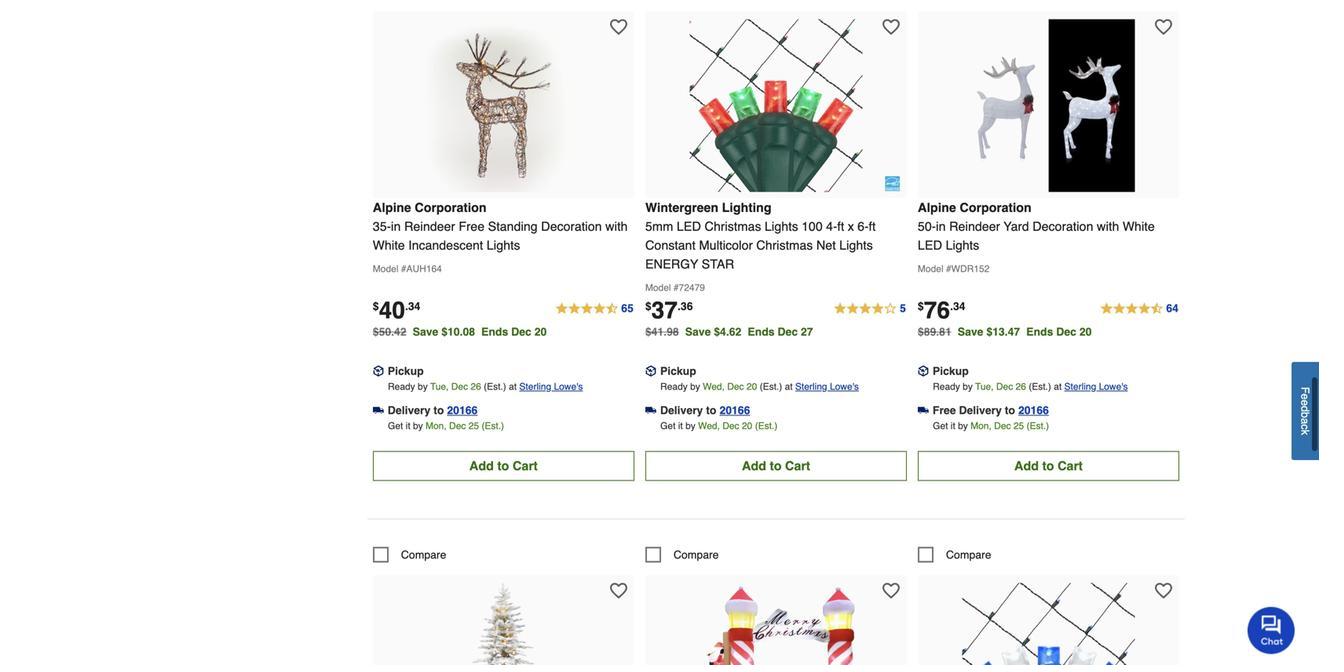 Task type: describe. For each thing, give the bounding box(es) containing it.
compare for 5006194007 element
[[946, 548, 991, 561]]

k
[[1299, 430, 1312, 435]]

it for get it by mon, dec 25 (est.)'s truck filled icon
[[406, 420, 410, 431]]

ready by tue, dec 26 (est.) at sterling lowe's for 20166
[[388, 381, 583, 392]]

lowe's for truck filled icon related to get it by wed, dec 20 (est.)
[[830, 381, 859, 392]]

1 pickup from the left
[[388, 365, 424, 377]]

25 for to
[[1014, 420, 1024, 431]]

ends dec 27 element
[[748, 325, 819, 338]]

$ 37 .36
[[645, 297, 693, 324]]

white inside alpine corporation 50-in reindeer yard decoration with white led lights
[[1123, 219, 1155, 233]]

1 vertical spatial christmas
[[756, 238, 813, 252]]

actual price $37.36 element
[[645, 297, 693, 324]]

delivery for mon,
[[388, 404, 431, 416]]

auh164
[[406, 263, 442, 274]]

at for pickup icon related to truck filled image
[[1054, 381, 1062, 392]]

$50.42 save $10.08 ends dec 20
[[373, 325, 547, 338]]

savings save $13.47 element
[[958, 325, 1098, 338]]

20166 button for truck filled icon related to get it by wed, dec 20 (est.)
[[720, 402, 750, 418]]

$89.81
[[918, 325, 952, 338]]

4-
[[826, 219, 837, 233]]

.34 for 76
[[950, 300, 966, 312]]

tue, for delivery
[[975, 381, 994, 392]]

0 vertical spatial christmas
[[705, 219, 761, 233]]

1 vertical spatial free
[[933, 404, 956, 416]]

$10.08
[[441, 325, 475, 338]]

yard
[[1004, 219, 1029, 233]]

mon, for delivery
[[971, 420, 992, 431]]

65
[[621, 302, 634, 314]]

free inside alpine corporation 35-in reindeer free standing decoration with white incandescent lights
[[459, 219, 485, 233]]

5006194007 element
[[918, 547, 991, 562]]

with inside alpine corporation 50-in reindeer yard decoration with white led lights
[[1097, 219, 1119, 233]]

$89.81 save $13.47 ends dec 20
[[918, 325, 1092, 338]]

save for 40
[[413, 325, 438, 338]]

20166 for 25
[[447, 404, 478, 416]]

2 pickup from the left
[[660, 365, 696, 377]]

f e e d b a c k
[[1299, 387, 1312, 435]]

save for 37
[[685, 325, 711, 338]]

corporation for yard
[[960, 200, 1032, 215]]

alpine for 50-
[[918, 200, 956, 215]]

pickup image for truck filled icon related to get it by wed, dec 20 (est.)
[[645, 366, 656, 377]]

1 ft from the left
[[837, 219, 844, 233]]

5 button
[[833, 299, 907, 318]]

lights down x
[[839, 238, 873, 252]]

model for 50-in reindeer yard decoration with white led lights
[[918, 263, 944, 274]]

$4.62
[[714, 325, 742, 338]]

reindeer for lights
[[949, 219, 1000, 233]]

sterling lowe's button for 20166 button corresponding to truck filled image
[[1064, 379, 1128, 394]]

lights left 100
[[765, 219, 798, 233]]

$41.98
[[645, 325, 679, 338]]

delivery to 20166 for mon, dec 25
[[388, 404, 478, 416]]

constant
[[645, 238, 696, 252]]

3 sterling from the left
[[1064, 381, 1096, 392]]

65 button
[[555, 299, 634, 318]]

was price $41.98 element
[[645, 321, 685, 338]]

model # auh164
[[373, 263, 442, 274]]

delivery to 20166 for wed, dec 20
[[660, 404, 750, 416]]

20166 button for truck filled image
[[1018, 402, 1049, 418]]

model # 72479
[[645, 282, 705, 293]]

get it by mon, dec 25 (est.) for to
[[388, 420, 504, 431]]

# for wintergreen lighting 5mm led christmas lights 100 4-ft x 6-ft constant multicolor christmas net lights energy star
[[674, 282, 679, 293]]

ends dec 20 element for 76
[[1026, 325, 1098, 338]]

$13.47
[[987, 325, 1020, 338]]

ends dec 20 element for 40
[[481, 325, 553, 338]]

72479
[[679, 282, 705, 293]]

at for pickup icon related to get it by mon, dec 25 (est.)'s truck filled icon
[[509, 381, 517, 392]]

5014833509 element
[[645, 547, 719, 562]]

1001448760 element
[[373, 547, 446, 562]]

energy
[[645, 257, 698, 271]]

alpine for 35-
[[373, 200, 411, 215]]

27
[[801, 325, 813, 338]]

star
[[702, 257, 734, 271]]

2 e from the top
[[1299, 400, 1312, 406]]

$50.42
[[373, 325, 406, 338]]

.36
[[678, 300, 693, 312]]

2 ft from the left
[[869, 219, 876, 233]]

model # wdr152
[[918, 263, 990, 274]]

incandescent
[[408, 238, 483, 252]]

at for truck filled icon related to get it by wed, dec 20 (est.) pickup icon
[[785, 381, 793, 392]]

20166 button for get it by mon, dec 25 (est.)'s truck filled icon
[[447, 402, 478, 418]]

ready for pickup icon related to truck filled image
[[933, 381, 960, 392]]

alpine corporation 50-in reindeer yard decoration with white led lights
[[918, 200, 1155, 252]]

2 sterling from the left
[[795, 381, 827, 392]]

add to cart for 2nd add to cart button
[[742, 458, 810, 473]]

ready for pickup icon related to get it by mon, dec 25 (est.)'s truck filled icon
[[388, 381, 415, 392]]

1 get from the left
[[388, 420, 403, 431]]

6-
[[858, 219, 869, 233]]

1 add to cart button from the left
[[373, 451, 634, 481]]

4 stars image
[[833, 299, 907, 318]]

wintergreen
[[645, 200, 719, 215]]

actual price $76.34 element
[[918, 297, 966, 324]]

$ for 76
[[918, 300, 924, 312]]

$ for 40
[[373, 300, 379, 312]]

26 for to
[[1016, 381, 1026, 392]]



Task type: vqa. For each thing, say whether or not it's contained in the screenshot.
remove/demolish
no



Task type: locate. For each thing, give the bounding box(es) containing it.
$ right 65
[[645, 300, 651, 312]]

40
[[379, 297, 405, 324]]

a
[[1299, 418, 1312, 424]]

lights inside alpine corporation 35-in reindeer free standing decoration with white incandescent lights
[[487, 238, 520, 252]]

1 .34 from the left
[[405, 300, 420, 312]]

d
[[1299, 406, 1312, 412]]

1 4.5 stars image from the left
[[555, 299, 634, 318]]

2 cart from the left
[[785, 458, 810, 473]]

$ right 5
[[918, 300, 924, 312]]

0 horizontal spatial decoration
[[541, 219, 602, 233]]

1 horizontal spatial truck filled image
[[645, 405, 656, 416]]

0 horizontal spatial pickup
[[388, 365, 424, 377]]

64
[[1166, 302, 1179, 314]]

sterling down savings save $10.08 element
[[519, 381, 551, 392]]

1 horizontal spatial delivery
[[660, 404, 703, 416]]

model left auh164 at top
[[373, 263, 399, 274]]

1 reindeer from the left
[[404, 219, 455, 233]]

multicolor
[[699, 238, 753, 252]]

delivery for wed,
[[660, 404, 703, 416]]

0 horizontal spatial add
[[469, 458, 494, 473]]

1 horizontal spatial delivery to 20166
[[660, 404, 750, 416]]

tue, down $10.08
[[430, 381, 449, 392]]

2 horizontal spatial pickup image
[[918, 366, 929, 377]]

lights up wdr152
[[946, 238, 979, 252]]

1 horizontal spatial pickup
[[660, 365, 696, 377]]

1 horizontal spatial ends dec 20 element
[[1026, 325, 1098, 338]]

reindeer for incandescent
[[404, 219, 455, 233]]

sterling
[[519, 381, 551, 392], [795, 381, 827, 392], [1064, 381, 1096, 392]]

pickup image for get it by mon, dec 25 (est.)'s truck filled icon
[[373, 366, 384, 377]]

2 delivery to 20166 from the left
[[660, 404, 750, 416]]

# up "actual price $76.34" element
[[946, 263, 951, 274]]

1 horizontal spatial .34
[[950, 300, 966, 312]]

5
[[900, 302, 906, 314]]

3 add to cart button from the left
[[918, 451, 1179, 481]]

20 for get it by wed, dec 20 (est.)
[[742, 420, 752, 431]]

1 horizontal spatial white
[[1123, 219, 1155, 233]]

2 horizontal spatial save
[[958, 325, 983, 338]]

5mm
[[645, 219, 673, 233]]

add to cart for 3rd add to cart button from the left
[[1014, 458, 1083, 473]]

corporation up 'yard'
[[960, 200, 1032, 215]]

ends for 40
[[481, 325, 508, 338]]

compare inside 5014833509 element
[[674, 548, 719, 561]]

2 compare from the left
[[674, 548, 719, 561]]

1 horizontal spatial compare
[[674, 548, 719, 561]]

0 horizontal spatial compare
[[401, 548, 446, 561]]

2 .34 from the left
[[950, 300, 966, 312]]

0 horizontal spatial get it by mon, dec 25 (est.)
[[388, 420, 504, 431]]

1 horizontal spatial add
[[742, 458, 766, 473]]

led down wintergreen
[[677, 219, 701, 233]]

25
[[469, 420, 479, 431], [1014, 420, 1024, 431]]

corporation inside alpine corporation 35-in reindeer free standing decoration with white incandescent lights
[[415, 200, 487, 215]]

by
[[418, 381, 428, 392], [690, 381, 700, 392], [963, 381, 973, 392], [413, 420, 423, 431], [686, 420, 696, 431], [958, 420, 968, 431]]

3 ends from the left
[[1026, 325, 1053, 338]]

cart for 2nd add to cart button
[[785, 458, 810, 473]]

ends right $10.08
[[481, 325, 508, 338]]

actual price $40.34 element
[[373, 297, 420, 324]]

.34 inside $ 76 .34
[[950, 300, 966, 312]]

1 horizontal spatial sterling
[[795, 381, 827, 392]]

ends for 37
[[748, 325, 775, 338]]

2 ends dec 20 element from the left
[[1026, 325, 1098, 338]]

0 horizontal spatial ends dec 20 element
[[481, 325, 553, 338]]

compare for 5014833509 element
[[674, 548, 719, 561]]

1 horizontal spatial decoration
[[1033, 219, 1093, 233]]

ft
[[837, 219, 844, 233], [869, 219, 876, 233]]

2 horizontal spatial add to cart
[[1014, 458, 1083, 473]]

was price $50.42 element
[[373, 321, 413, 338]]

0 vertical spatial white
[[1123, 219, 1155, 233]]

get it by wed, dec 20 (est.)
[[660, 420, 778, 431]]

heart outline image
[[883, 18, 900, 36], [1155, 18, 1172, 36]]

wed,
[[703, 381, 725, 392], [698, 420, 720, 431]]

2 4.5 stars image from the left
[[1100, 299, 1179, 318]]

3 add from the left
[[1014, 458, 1039, 473]]

sterling down 27
[[795, 381, 827, 392]]

37
[[651, 297, 678, 324]]

lights
[[765, 219, 798, 233], [487, 238, 520, 252], [839, 238, 873, 252], [946, 238, 979, 252]]

lowe's for truck filled image
[[1099, 381, 1128, 392]]

lowe's
[[554, 381, 583, 392], [830, 381, 859, 392], [1099, 381, 1128, 392]]

1 sterling lowe's button from the left
[[519, 379, 583, 394]]

3 lowe's from the left
[[1099, 381, 1128, 392]]

pickup down $89.81
[[933, 365, 969, 377]]

reindeer inside alpine corporation 35-in reindeer free standing decoration with white incandescent lights
[[404, 219, 455, 233]]

fraser hill farm 7.5-ft mountain pine pre-lit flocked white artificial christmas tree with led lights image
[[417, 583, 590, 665]]

ready by wed, dec 20 (est.) at sterling lowe's
[[660, 381, 859, 392]]

in
[[391, 219, 401, 233], [936, 219, 946, 233]]

1 horizontal spatial 20166 button
[[720, 402, 750, 418]]

corporation
[[415, 200, 487, 215], [960, 200, 1032, 215]]

3 save from the left
[[958, 325, 983, 338]]

2 at from the left
[[785, 381, 793, 392]]

ends dec 20 element right $10.08
[[481, 325, 553, 338]]

compare for 1001448760 element
[[401, 548, 446, 561]]

2 25 from the left
[[1014, 420, 1024, 431]]

ends for 76
[[1026, 325, 1053, 338]]

1 in from the left
[[391, 219, 401, 233]]

1 horizontal spatial alpine
[[918, 200, 956, 215]]

ends right $4.62 at the right of the page
[[748, 325, 775, 338]]

1 horizontal spatial free
[[933, 404, 956, 416]]

wintergreen lighting 5mm led christmas lights 100 4-ft x 6-ft constant multicolor christmas net lights energy star image
[[690, 19, 863, 192], [962, 583, 1135, 665]]

2 save from the left
[[685, 325, 711, 338]]

76
[[924, 297, 950, 324]]

1 tue, from the left
[[430, 381, 449, 392]]

20 for $89.81 save $13.47 ends dec 20
[[1080, 325, 1092, 338]]

1 horizontal spatial $
[[645, 300, 651, 312]]

reindeer left 'yard'
[[949, 219, 1000, 233]]

0 horizontal spatial 20166 button
[[447, 402, 478, 418]]

decoration right standing
[[541, 219, 602, 233]]

26 down savings save $10.08 element
[[471, 381, 481, 392]]

1 26 from the left
[[471, 381, 481, 392]]

4.5 stars image containing 64
[[1100, 299, 1179, 318]]

standing
[[488, 219, 538, 233]]

2 with from the left
[[1097, 219, 1119, 233]]

20 for $50.42 save $10.08 ends dec 20
[[535, 325, 547, 338]]

0 horizontal spatial ends
[[481, 325, 508, 338]]

1 lowe's from the left
[[554, 381, 583, 392]]

0 horizontal spatial delivery
[[388, 404, 431, 416]]

2 horizontal spatial #
[[946, 263, 951, 274]]

3 get from the left
[[933, 420, 948, 431]]

ft left x
[[837, 219, 844, 233]]

1 horizontal spatial ft
[[869, 219, 876, 233]]

add
[[469, 458, 494, 473], [742, 458, 766, 473], [1014, 458, 1039, 473]]

1 truck filled image from the left
[[373, 405, 384, 416]]

model left wdr152
[[918, 263, 944, 274]]

1 horizontal spatial wintergreen lighting 5mm led christmas lights 100 4-ft x 6-ft constant multicolor christmas net lights energy star image
[[962, 583, 1135, 665]]

$ for 37
[[645, 300, 651, 312]]

# up actual price $40.34 element
[[401, 263, 406, 274]]

2 lowe's from the left
[[830, 381, 859, 392]]

2 $ from the left
[[645, 300, 651, 312]]

2 heart outline image from the left
[[1155, 18, 1172, 36]]

2 get it by mon, dec 25 (est.) from the left
[[933, 420, 1049, 431]]

fraser hill farm 9 ft tall prelit lighthouse arch inflatable image
[[690, 583, 863, 665]]

2 delivery from the left
[[660, 404, 703, 416]]

35-
[[373, 219, 391, 233]]

christmas up multicolor
[[705, 219, 761, 233]]

compare inside 1001448760 element
[[401, 548, 446, 561]]

1 horizontal spatial 20166
[[720, 404, 750, 416]]

decoration right 'yard'
[[1033, 219, 1093, 233]]

with
[[605, 219, 628, 233], [1097, 219, 1119, 233]]

in inside alpine corporation 35-in reindeer free standing decoration with white incandescent lights
[[391, 219, 401, 233]]

1 horizontal spatial corporation
[[960, 200, 1032, 215]]

heart outline image
[[610, 18, 627, 36], [610, 582, 627, 599], [883, 582, 900, 599], [1155, 582, 1172, 599]]

3 it from the left
[[951, 420, 955, 431]]

model for 35-in reindeer free standing decoration with white incandescent lights
[[373, 263, 399, 274]]

$ 40 .34
[[373, 297, 420, 324]]

1 25 from the left
[[469, 420, 479, 431]]

1 delivery from the left
[[388, 404, 431, 416]]

2 20166 button from the left
[[720, 402, 750, 418]]

free delivery to 20166
[[933, 404, 1049, 416]]

c
[[1299, 424, 1312, 430]]

lights inside alpine corporation 50-in reindeer yard decoration with white led lights
[[946, 238, 979, 252]]

1 e from the top
[[1299, 394, 1312, 400]]

reindeer
[[404, 219, 455, 233], [949, 219, 1000, 233]]

at down savings save $10.08 element
[[509, 381, 517, 392]]

in for 50-
[[936, 219, 946, 233]]

2 pickup image from the left
[[645, 366, 656, 377]]

decoration
[[541, 219, 602, 233], [1033, 219, 1093, 233]]

0 horizontal spatial pickup image
[[373, 366, 384, 377]]

3 $ from the left
[[918, 300, 924, 312]]

4.5 stars image for 76
[[1100, 299, 1179, 318]]

1 20166 button from the left
[[447, 402, 478, 418]]

corporation up incandescent
[[415, 200, 487, 215]]

2 decoration from the left
[[1033, 219, 1093, 233]]

64 button
[[1100, 299, 1179, 318]]

0 horizontal spatial wintergreen lighting 5mm led christmas lights 100 4-ft x 6-ft constant multicolor christmas net lights energy star image
[[690, 19, 863, 192]]

reindeer up incandescent
[[404, 219, 455, 233]]

model for 5mm led christmas lights 100 4-ft x 6-ft constant multicolor christmas net lights energy star
[[645, 282, 671, 293]]

1 sterling from the left
[[519, 381, 551, 392]]

50-
[[918, 219, 936, 233]]

1 ends dec 20 element from the left
[[481, 325, 553, 338]]

1 horizontal spatial it
[[678, 420, 683, 431]]

sterling lowe's button
[[519, 379, 583, 394], [795, 379, 859, 394], [1064, 379, 1128, 394]]

20166 button
[[447, 402, 478, 418], [720, 402, 750, 418], [1018, 402, 1049, 418]]

2 alpine from the left
[[918, 200, 956, 215]]

add for 3rd add to cart button from the left
[[1014, 458, 1039, 473]]

3 compare from the left
[[946, 548, 991, 561]]

3 delivery from the left
[[959, 404, 1002, 416]]

2 mon, from the left
[[971, 420, 992, 431]]

2 add to cart from the left
[[742, 458, 810, 473]]

ends right $13.47
[[1026, 325, 1053, 338]]

$ 76 .34
[[918, 297, 966, 324]]

truck filled image
[[373, 405, 384, 416], [645, 405, 656, 416]]

0 horizontal spatial get
[[388, 420, 403, 431]]

free up incandescent
[[459, 219, 485, 233]]

1 horizontal spatial 25
[[1014, 420, 1024, 431]]

1 horizontal spatial reindeer
[[949, 219, 1000, 233]]

1 vertical spatial wintergreen lighting 5mm led christmas lights 100 4-ft x 6-ft constant multicolor christmas net lights energy star image
[[962, 583, 1135, 665]]

4.5 stars image containing 65
[[555, 299, 634, 318]]

ready by tue, dec 26 (est.) at sterling lowe's for to
[[933, 381, 1128, 392]]

sterling lowe's button for truck filled icon related to get it by wed, dec 20 (est.) 20166 button
[[795, 379, 859, 394]]

0 vertical spatial wed,
[[703, 381, 725, 392]]

0 horizontal spatial it
[[406, 420, 410, 431]]

2 in from the left
[[936, 219, 946, 233]]

ready down $41.98
[[660, 381, 688, 392]]

2 horizontal spatial pickup
[[933, 365, 969, 377]]

1 ready from the left
[[388, 381, 415, 392]]

in up model # auh164
[[391, 219, 401, 233]]

e up d
[[1299, 394, 1312, 400]]

2 truck filled image from the left
[[645, 405, 656, 416]]

2 sterling lowe's button from the left
[[795, 379, 859, 394]]

1 horizontal spatial model
[[645, 282, 671, 293]]

pickup down $50.42
[[388, 365, 424, 377]]

cart for 3rd add to cart button from the left
[[1058, 458, 1083, 473]]

alpine corporation 50-in reindeer yard decoration with white led lights image
[[962, 19, 1135, 192]]

chat invite button image
[[1248, 606, 1296, 654]]

$ inside $ 76 .34
[[918, 300, 924, 312]]

pickup image for truck filled image
[[918, 366, 929, 377]]

1 alpine from the left
[[373, 200, 411, 215]]

to
[[434, 404, 444, 416], [706, 404, 717, 416], [1005, 404, 1015, 416], [497, 458, 509, 473], [770, 458, 782, 473], [1042, 458, 1054, 473]]

add to cart button
[[373, 451, 634, 481], [645, 451, 907, 481], [918, 451, 1179, 481]]

pickup
[[388, 365, 424, 377], [660, 365, 696, 377], [933, 365, 969, 377]]

at down "savings save $13.47" element
[[1054, 381, 1062, 392]]

ready by tue, dec 26 (est.) at sterling lowe's
[[388, 381, 583, 392], [933, 381, 1128, 392]]

dec
[[511, 325, 531, 338], [778, 325, 798, 338], [1056, 325, 1077, 338], [451, 381, 468, 392], [727, 381, 744, 392], [996, 381, 1013, 392], [449, 420, 466, 431], [723, 420, 739, 431], [994, 420, 1011, 431]]

1 horizontal spatial sterling lowe's button
[[795, 379, 859, 394]]

2 get from the left
[[660, 420, 676, 431]]

1 horizontal spatial #
[[674, 282, 679, 293]]

0 horizontal spatial 26
[[471, 381, 481, 392]]

3 20166 button from the left
[[1018, 402, 1049, 418]]

ready up free delivery to 20166
[[933, 381, 960, 392]]

1 horizontal spatial heart outline image
[[1155, 18, 1172, 36]]

save left $13.47
[[958, 325, 983, 338]]

1 20166 from the left
[[447, 404, 478, 416]]

2 reindeer from the left
[[949, 219, 1000, 233]]

0 vertical spatial led
[[677, 219, 701, 233]]

1 corporation from the left
[[415, 200, 487, 215]]

b
[[1299, 412, 1312, 418]]

in for 35-
[[391, 219, 401, 233]]

# for alpine corporation 50-in reindeer yard decoration with white led lights
[[946, 263, 951, 274]]

$
[[373, 300, 379, 312], [645, 300, 651, 312], [918, 300, 924, 312]]

with inside alpine corporation 35-in reindeer free standing decoration with white incandescent lights
[[605, 219, 628, 233]]

add to cart
[[469, 458, 538, 473], [742, 458, 810, 473], [1014, 458, 1083, 473]]

add for 1st add to cart button from the left
[[469, 458, 494, 473]]

wintergreen lighting 5mm led christmas lights 100 4-ft x 6-ft constant multicolor christmas net lights energy star
[[645, 200, 876, 271]]

0 horizontal spatial reindeer
[[404, 219, 455, 233]]

# up .36
[[674, 282, 679, 293]]

4.5 stars image
[[555, 299, 634, 318], [1100, 299, 1179, 318]]

mon,
[[426, 420, 447, 431], [971, 420, 992, 431]]

savings save $10.08 element
[[413, 325, 553, 338]]

led down 50-
[[918, 238, 942, 252]]

save left $10.08
[[413, 325, 438, 338]]

e up b
[[1299, 400, 1312, 406]]

.34 up 'was price $89.81' element
[[950, 300, 966, 312]]

add for 2nd add to cart button
[[742, 458, 766, 473]]

0 horizontal spatial 25
[[469, 420, 479, 431]]

1 horizontal spatial add to cart button
[[645, 451, 907, 481]]

0 horizontal spatial model
[[373, 263, 399, 274]]

2 add to cart button from the left
[[645, 451, 907, 481]]

get it by mon, dec 25 (est.)
[[388, 420, 504, 431], [933, 420, 1049, 431]]

$ inside $ 37 .36
[[645, 300, 651, 312]]

2 ends from the left
[[748, 325, 775, 338]]

3 add to cart from the left
[[1014, 458, 1083, 473]]

$41.98 save $4.62 ends dec 27
[[645, 325, 813, 338]]

0 horizontal spatial ft
[[837, 219, 844, 233]]

1 vertical spatial led
[[918, 238, 942, 252]]

e
[[1299, 394, 1312, 400], [1299, 400, 1312, 406]]

model up the 37
[[645, 282, 671, 293]]

delivery to 20166
[[388, 404, 478, 416], [660, 404, 750, 416]]

pickup image down $50.42
[[373, 366, 384, 377]]

model
[[373, 263, 399, 274], [918, 263, 944, 274], [645, 282, 671, 293]]

save
[[413, 325, 438, 338], [685, 325, 711, 338], [958, 325, 983, 338]]

0 horizontal spatial 4.5 stars image
[[555, 299, 634, 318]]

1 vertical spatial white
[[373, 238, 405, 252]]

0 horizontal spatial .34
[[405, 300, 420, 312]]

alpine corporation 35-in reindeer free standing decoration with white incandescent lights image
[[417, 19, 590, 192]]

cart
[[513, 458, 538, 473], [785, 458, 810, 473], [1058, 458, 1083, 473]]

alpine up 50-
[[918, 200, 956, 215]]

3 ready from the left
[[933, 381, 960, 392]]

# for alpine corporation 35-in reindeer free standing decoration with white incandescent lights
[[401, 263, 406, 274]]

2 add from the left
[[742, 458, 766, 473]]

wintergreen lighting 5mm led christmas lights 100 4-ft x 6-ft constant multicolor christmas net lights energy star image inside wintergreen lighting5mm led christmas lights 100 4-ft x 6-ft constant multicolor christmas net lights energy star element
[[690, 19, 863, 192]]

1 horizontal spatial pickup image
[[645, 366, 656, 377]]

white inside alpine corporation 35-in reindeer free standing decoration with white incandescent lights
[[373, 238, 405, 252]]

1 horizontal spatial get
[[660, 420, 676, 431]]

1 heart outline image from the left
[[883, 18, 900, 36]]

add to cart for 1st add to cart button from the left
[[469, 458, 538, 473]]

ready for truck filled icon related to get it by wed, dec 20 (est.) pickup icon
[[660, 381, 688, 392]]

2 horizontal spatial add to cart button
[[918, 451, 1179, 481]]

2 horizontal spatial get
[[933, 420, 948, 431]]

2 horizontal spatial at
[[1054, 381, 1062, 392]]

ends
[[481, 325, 508, 338], [748, 325, 775, 338], [1026, 325, 1053, 338]]

alpine inside alpine corporation 50-in reindeer yard decoration with white led lights
[[918, 200, 956, 215]]

sterling lowe's button for get it by mon, dec 25 (est.)'s truck filled icon 20166 button
[[519, 379, 583, 394]]

alpine up 35-
[[373, 200, 411, 215]]

1 horizontal spatial 4.5 stars image
[[1100, 299, 1179, 318]]

ready by tue, dec 26 (est.) at sterling lowe's up free delivery to 20166
[[933, 381, 1128, 392]]

1 compare from the left
[[401, 548, 446, 561]]

1 horizontal spatial in
[[936, 219, 946, 233]]

get it by mon, dec 25 (est.) for delivery
[[933, 420, 1049, 431]]

ready by tue, dec 26 (est.) at sterling lowe's down savings save $10.08 element
[[388, 381, 583, 392]]

pickup image up truck filled image
[[918, 366, 929, 377]]

1 at from the left
[[509, 381, 517, 392]]

decoration inside alpine corporation 50-in reindeer yard decoration with white led lights
[[1033, 219, 1093, 233]]

100
[[802, 219, 823, 233]]

ready down $50.42
[[388, 381, 415, 392]]

1 with from the left
[[605, 219, 628, 233]]

2 horizontal spatial sterling
[[1064, 381, 1096, 392]]

2 ready by tue, dec 26 (est.) at sterling lowe's from the left
[[933, 381, 1128, 392]]

0 horizontal spatial led
[[677, 219, 701, 233]]

0 vertical spatial wintergreen lighting 5mm led christmas lights 100 4-ft x 6-ft constant multicolor christmas net lights energy star image
[[690, 19, 863, 192]]

25 for 20166
[[469, 420, 479, 431]]

2 horizontal spatial model
[[918, 263, 944, 274]]

0 horizontal spatial corporation
[[415, 200, 487, 215]]

1 save from the left
[[413, 325, 438, 338]]

2 horizontal spatial lowe's
[[1099, 381, 1128, 392]]

save down .36
[[685, 325, 711, 338]]

0 horizontal spatial truck filled image
[[373, 405, 384, 416]]

truck filled image for get it by wed, dec 20 (est.)
[[645, 405, 656, 416]]

1 horizontal spatial ends
[[748, 325, 775, 338]]

save for 76
[[958, 325, 983, 338]]

corporation for free
[[415, 200, 487, 215]]

pickup image
[[373, 366, 384, 377], [645, 366, 656, 377], [918, 366, 929, 377]]

.34 for 40
[[405, 300, 420, 312]]

wintergreen lighting5mm led christmas lights 100 4-ft x 6-ft constant multicolor christmas net lights energy star element
[[645, 11, 907, 198]]

ends dec 20 element right $13.47
[[1026, 325, 1098, 338]]

$ inside '$ 40 .34'
[[373, 300, 379, 312]]

in inside alpine corporation 50-in reindeer yard decoration with white led lights
[[936, 219, 946, 233]]

1 horizontal spatial with
[[1097, 219, 1119, 233]]

it
[[406, 420, 410, 431], [678, 420, 683, 431], [951, 420, 955, 431]]

1 delivery to 20166 from the left
[[388, 404, 478, 416]]

1 vertical spatial wed,
[[698, 420, 720, 431]]

26
[[471, 381, 481, 392], [1016, 381, 1026, 392]]

.34 inside '$ 40 .34'
[[405, 300, 420, 312]]

ends dec 20 element
[[481, 325, 553, 338], [1026, 325, 1098, 338]]

.34 up was price $50.42 element
[[405, 300, 420, 312]]

led
[[677, 219, 701, 233], [918, 238, 942, 252]]

it for truck filled image
[[951, 420, 955, 431]]

1 get it by mon, dec 25 (est.) from the left
[[388, 420, 504, 431]]

alpine corporation 35-in reindeer free standing decoration with white incandescent lights
[[373, 200, 628, 252]]

.34
[[405, 300, 420, 312], [950, 300, 966, 312]]

alpine
[[373, 200, 411, 215], [918, 200, 956, 215]]

1 horizontal spatial ready by tue, dec 26 (est.) at sterling lowe's
[[933, 381, 1128, 392]]

f
[[1299, 387, 1312, 394]]

20166 for 20
[[720, 404, 750, 416]]

compare
[[401, 548, 446, 561], [674, 548, 719, 561], [946, 548, 991, 561]]

20
[[535, 325, 547, 338], [1080, 325, 1092, 338], [747, 381, 757, 392], [742, 420, 752, 431]]

led inside alpine corporation 50-in reindeer yard decoration with white led lights
[[918, 238, 942, 252]]

1 cart from the left
[[513, 458, 538, 473]]

2 ready from the left
[[660, 381, 688, 392]]

0 horizontal spatial mon,
[[426, 420, 447, 431]]

26 up free delivery to 20166
[[1016, 381, 1026, 392]]

2 corporation from the left
[[960, 200, 1032, 215]]

pickup image down $41.98
[[645, 366, 656, 377]]

tue, for to
[[430, 381, 449, 392]]

0 horizontal spatial add to cart button
[[373, 451, 634, 481]]

2 26 from the left
[[1016, 381, 1026, 392]]

1 add to cart from the left
[[469, 458, 538, 473]]

0 horizontal spatial sterling
[[519, 381, 551, 392]]

1 it from the left
[[406, 420, 410, 431]]

white
[[1123, 219, 1155, 233], [373, 238, 405, 252]]

3 sterling lowe's button from the left
[[1064, 379, 1128, 394]]

3 pickup from the left
[[933, 365, 969, 377]]

wdr152
[[951, 263, 990, 274]]

alpine inside alpine corporation 35-in reindeer free standing decoration with white incandescent lights
[[373, 200, 411, 215]]

2 horizontal spatial ready
[[933, 381, 960, 392]]

0 horizontal spatial delivery to 20166
[[388, 404, 478, 416]]

26 for 20166
[[471, 381, 481, 392]]

20166
[[447, 404, 478, 416], [720, 404, 750, 416], [1018, 404, 1049, 416]]

sterling down "savings save $13.47" element
[[1064, 381, 1096, 392]]

0 horizontal spatial #
[[401, 263, 406, 274]]

1 ready by tue, dec 26 (est.) at sterling lowe's from the left
[[388, 381, 583, 392]]

0 horizontal spatial tue,
[[430, 381, 449, 392]]

1 $ from the left
[[373, 300, 379, 312]]

0 horizontal spatial ready
[[388, 381, 415, 392]]

it for truck filled icon related to get it by wed, dec 20 (est.)
[[678, 420, 683, 431]]

led inside wintergreen lighting 5mm led christmas lights 100 4-ft x 6-ft constant multicolor christmas net lights energy star
[[677, 219, 701, 233]]

1 add from the left
[[469, 458, 494, 473]]

0 horizontal spatial lowe's
[[554, 381, 583, 392]]

(est.)
[[484, 381, 506, 392], [760, 381, 782, 392], [1029, 381, 1051, 392], [482, 420, 504, 431], [755, 420, 778, 431], [1027, 420, 1049, 431]]

corporation inside alpine corporation 50-in reindeer yard decoration with white led lights
[[960, 200, 1032, 215]]

2 horizontal spatial 20166
[[1018, 404, 1049, 416]]

pickup down $41.98
[[660, 365, 696, 377]]

1 pickup image from the left
[[373, 366, 384, 377]]

wed, up get it by wed, dec 20 (est.)
[[703, 381, 725, 392]]

tue, up free delivery to 20166
[[975, 381, 994, 392]]

1 horizontal spatial mon,
[[971, 420, 992, 431]]

#
[[401, 263, 406, 274], [946, 263, 951, 274], [674, 282, 679, 293]]

1 horizontal spatial add to cart
[[742, 458, 810, 473]]

2 20166 from the left
[[720, 404, 750, 416]]

3 cart from the left
[[1058, 458, 1083, 473]]

in up model # wdr152
[[936, 219, 946, 233]]

christmas down 100
[[756, 238, 813, 252]]

at
[[509, 381, 517, 392], [785, 381, 793, 392], [1054, 381, 1062, 392]]

1 mon, from the left
[[426, 420, 447, 431]]

savings save $4.62 element
[[685, 325, 819, 338]]

$ up was price $50.42 element
[[373, 300, 379, 312]]

ft right x
[[869, 219, 876, 233]]

truck filled image
[[918, 405, 929, 416]]

3 20166 from the left
[[1018, 404, 1049, 416]]

0 horizontal spatial free
[[459, 219, 485, 233]]

at down ends dec 27 element
[[785, 381, 793, 392]]

4.5 stars image for 40
[[555, 299, 634, 318]]

1 decoration from the left
[[541, 219, 602, 233]]

decoration inside alpine corporation 35-in reindeer free standing decoration with white incandescent lights
[[541, 219, 602, 233]]

2 it from the left
[[678, 420, 683, 431]]

0 horizontal spatial in
[[391, 219, 401, 233]]

0 horizontal spatial at
[[509, 381, 517, 392]]

1 ends from the left
[[481, 325, 508, 338]]

2 horizontal spatial 20166 button
[[1018, 402, 1049, 418]]

get
[[388, 420, 403, 431], [660, 420, 676, 431], [933, 420, 948, 431]]

christmas
[[705, 219, 761, 233], [756, 238, 813, 252]]

0 horizontal spatial $
[[373, 300, 379, 312]]

reindeer inside alpine corporation 50-in reindeer yard decoration with white led lights
[[949, 219, 1000, 233]]

f e e d b a c k button
[[1292, 362, 1319, 460]]

1 horizontal spatial ready
[[660, 381, 688, 392]]

x
[[848, 219, 854, 233]]

2 horizontal spatial it
[[951, 420, 955, 431]]

lights down standing
[[487, 238, 520, 252]]

mon, for to
[[426, 420, 447, 431]]

energy star qualified image
[[885, 176, 901, 191]]

3 at from the left
[[1054, 381, 1062, 392]]

wed, down ready by wed, dec 20 (est.) at sterling lowe's
[[698, 420, 720, 431]]

ready
[[388, 381, 415, 392], [660, 381, 688, 392], [933, 381, 960, 392]]

net
[[816, 238, 836, 252]]

compare inside 5006194007 element
[[946, 548, 991, 561]]

free
[[459, 219, 485, 233], [933, 404, 956, 416]]

0 horizontal spatial add to cart
[[469, 458, 538, 473]]

truck filled image for get it by mon, dec 25 (est.)
[[373, 405, 384, 416]]

lowe's for get it by mon, dec 25 (est.)'s truck filled icon
[[554, 381, 583, 392]]

free right truck filled image
[[933, 404, 956, 416]]

was price $89.81 element
[[918, 321, 958, 338]]

cart for 1st add to cart button from the left
[[513, 458, 538, 473]]

lighting
[[722, 200, 772, 215]]

3 pickup image from the left
[[918, 366, 929, 377]]

2 tue, from the left
[[975, 381, 994, 392]]

2 horizontal spatial sterling lowe's button
[[1064, 379, 1128, 394]]

0 horizontal spatial sterling lowe's button
[[519, 379, 583, 394]]



